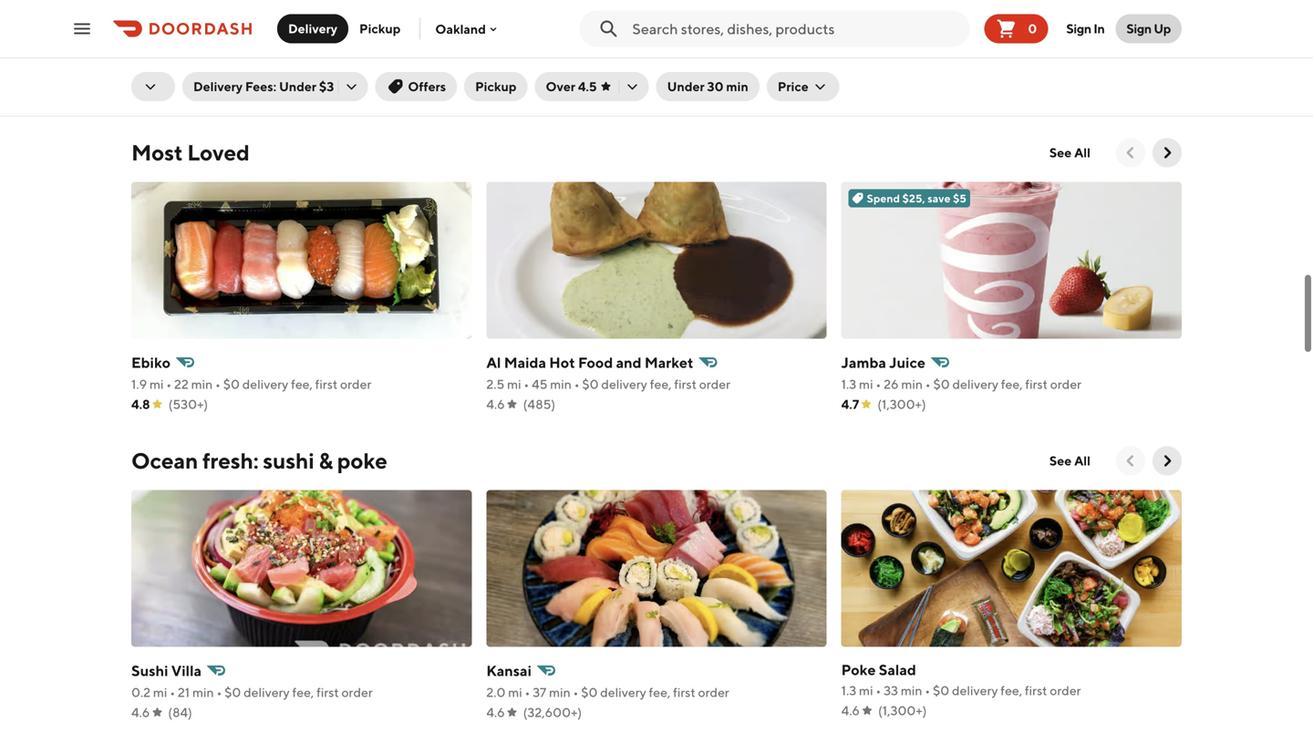 Task type: locate. For each thing, give the bounding box(es) containing it.
1 see all from the top
[[1050, 145, 1091, 160]]

min right 26
[[902, 377, 923, 392]]

most
[[131, 140, 183, 166]]

4.8
[[131, 89, 150, 104], [842, 89, 861, 104], [131, 397, 150, 412]]

1 horizontal spatial pickup
[[476, 79, 517, 94]]

loved
[[187, 140, 250, 166]]

delivery up fried
[[288, 21, 338, 36]]

1 vertical spatial all
[[1075, 454, 1091, 469]]

order for al maida hot food and market
[[700, 377, 731, 392]]

$​0
[[225, 69, 242, 84], [578, 69, 594, 84], [223, 377, 240, 392], [582, 377, 599, 392], [934, 377, 950, 392], [933, 684, 950, 699], [225, 685, 241, 700], [581, 685, 598, 700]]

previous button of carousel image for ocean fresh: sushi & poke
[[1122, 452, 1141, 471]]

$​0 right 22
[[223, 377, 240, 392]]

min
[[193, 69, 215, 84], [546, 69, 567, 84], [727, 79, 749, 94], [191, 377, 213, 392], [550, 377, 572, 392], [902, 377, 923, 392], [901, 684, 923, 699], [193, 685, 214, 700], [549, 685, 571, 700]]

abba's
[[842, 46, 888, 63]]

abba's hummus and new york deli
[[842, 46, 1082, 63]]

sign in
[[1067, 21, 1105, 36]]

1 see all link from the top
[[1039, 138, 1102, 168]]

min for lanesplitter pizza
[[546, 69, 567, 84]]

1 (1,300+) from the top
[[878, 397, 927, 412]]

4.8 down abba's
[[842, 89, 861, 104]]

4.6 down the 1.7
[[487, 89, 505, 104]]

2.5 mi • 45 min • $​0 delivery fee, first order
[[487, 377, 731, 392]]

pickup button
[[349, 14, 412, 43], [465, 72, 528, 101]]

over 4.5
[[546, 79, 597, 94]]

price
[[778, 79, 809, 94]]

$​0 down japanese
[[225, 69, 242, 84]]

1 horizontal spatial under
[[668, 79, 705, 94]]

fee, for kansai
[[649, 685, 671, 700]]

first for kansai
[[673, 685, 696, 700]]

in
[[1094, 21, 1105, 36]]

delivery right 37
[[601, 685, 647, 700]]

0 vertical spatial see all
[[1050, 145, 1091, 160]]

mi for aburaya go japanese fried chicken
[[153, 69, 167, 84]]

45
[[532, 377, 548, 392]]

first for jamba juice
[[1026, 377, 1048, 392]]

delivery
[[288, 21, 338, 36], [193, 79, 243, 94]]

pickup
[[360, 21, 401, 36], [476, 79, 517, 94]]

0 vertical spatial previous button of carousel image
[[1122, 144, 1141, 162]]

2 all from the top
[[1075, 454, 1091, 469]]

$​0 inside poke salad 1.3 mi • 33 min • $​0 delivery fee, first order
[[933, 684, 950, 699]]

0 vertical spatial delivery
[[288, 21, 338, 36]]

min inside poke salad 1.3 mi • 33 min • $​0 delivery fee, first order
[[901, 684, 923, 699]]

delivery inside poke salad 1.3 mi • 33 min • $​0 delivery fee, first order
[[953, 684, 999, 699]]

fee, inside poke salad 1.3 mi • 33 min • $​0 delivery fee, first order
[[1001, 684, 1023, 699]]

$​0 down pizza
[[578, 69, 594, 84]]

• left 37
[[525, 685, 530, 700]]

1 see from the top
[[1050, 145, 1072, 160]]

delivery down and
[[602, 377, 648, 392]]

1 sign from the left
[[1067, 21, 1092, 36]]

under
[[279, 79, 317, 94], [668, 79, 705, 94]]

$​0 right 26
[[934, 377, 950, 392]]

delivery up the ocean fresh: sushi & poke
[[242, 377, 289, 392]]

• left 15
[[170, 69, 175, 84]]

$​0 down al maida hot food and market
[[582, 377, 599, 392]]

fee, for lanesplitter pizza
[[646, 69, 667, 84]]

1.3 up '4.7'
[[842, 377, 857, 392]]

delivery right 26
[[953, 377, 999, 392]]

•
[[170, 69, 175, 84], [217, 69, 223, 84], [520, 69, 526, 84], [570, 69, 575, 84], [166, 377, 172, 392], [215, 377, 221, 392], [524, 377, 529, 392], [575, 377, 580, 392], [876, 377, 882, 392], [926, 377, 931, 392], [876, 684, 882, 699], [925, 684, 931, 699], [170, 685, 175, 700], [217, 685, 222, 700], [525, 685, 530, 700], [573, 685, 579, 700]]

0.2
[[131, 69, 151, 84], [131, 685, 151, 700]]

0.2 for aburaya go japanese fried chicken
[[131, 69, 151, 84]]

mi right the 1.7
[[504, 69, 518, 84]]

mi for jamba juice
[[860, 377, 874, 392]]

fee, for sushi villa
[[292, 685, 314, 700]]

delivery inside button
[[288, 21, 338, 36]]

sign left in
[[1067, 21, 1092, 36]]

0 vertical spatial pickup button
[[349, 14, 412, 43]]

2 see from the top
[[1050, 454, 1072, 469]]

all for most loved
[[1075, 145, 1091, 160]]

order for ebiko
[[340, 377, 372, 392]]

(84)
[[168, 705, 192, 721]]

first for lanesplitter pizza
[[670, 69, 692, 84]]

pizza
[[572, 46, 608, 63]]

delivery down aburaya go japanese fried chicken
[[245, 69, 291, 84]]

$​0 up (32,600+)
[[581, 685, 598, 700]]

2.5
[[487, 377, 505, 392]]

4.6 for pizza
[[487, 89, 505, 104]]

next button of carousel image
[[1159, 144, 1177, 162], [1159, 452, 1177, 471]]

first for sushi villa
[[317, 685, 339, 700]]

mi right 2.0
[[508, 685, 523, 700]]

2 see all from the top
[[1050, 454, 1091, 469]]

• left 33 at bottom
[[876, 684, 882, 699]]

4.8 for al maida hot food and market
[[131, 397, 150, 412]]

$25,
[[903, 192, 926, 205]]

order for sushi villa
[[342, 685, 373, 700]]

over 4.5 button
[[535, 72, 649, 101]]

$​0 for aburaya go japanese fried chicken
[[225, 69, 242, 84]]

4.6 down 2.5
[[487, 397, 505, 412]]

22
[[174, 377, 189, 392]]

pickup for pickup button to the left
[[360, 21, 401, 36]]

pickup up chicken
[[360, 21, 401, 36]]

sign up
[[1127, 21, 1172, 36]]

first
[[317, 69, 340, 84], [670, 69, 692, 84], [315, 377, 338, 392], [675, 377, 697, 392], [1026, 377, 1048, 392], [1025, 684, 1048, 699], [317, 685, 339, 700], [673, 685, 696, 700]]

33
[[884, 684, 899, 699]]

(2,900+)
[[523, 89, 575, 104]]

mi
[[153, 69, 167, 84], [504, 69, 518, 84], [150, 377, 164, 392], [507, 377, 522, 392], [860, 377, 874, 392], [860, 684, 874, 699], [153, 685, 167, 700], [508, 685, 523, 700]]

0 vertical spatial see all link
[[1039, 138, 1102, 168]]

(1,300+)
[[878, 397, 927, 412], [879, 704, 927, 719]]

2 sign from the left
[[1127, 21, 1152, 36]]

1 vertical spatial see all link
[[1039, 447, 1102, 476]]

mi down sushi villa
[[153, 685, 167, 700]]

mi down aburaya
[[153, 69, 167, 84]]

sign for sign in
[[1067, 21, 1092, 36]]

delivery for lanesplitter pizza
[[597, 69, 643, 84]]

(32,600+)
[[523, 705, 582, 721]]

$​0 for jamba juice
[[934, 377, 950, 392]]

(485)
[[523, 397, 556, 412]]

1 vertical spatial pickup
[[476, 79, 517, 94]]

• left 22
[[166, 377, 172, 392]]

japanese
[[219, 46, 283, 63]]

mi inside poke salad 1.3 mi • 33 min • $​0 delivery fee, first order
[[860, 684, 874, 699]]

1 vertical spatial 1.3
[[842, 684, 857, 699]]

order inside poke salad 1.3 mi • 33 min • $​0 delivery fee, first order
[[1050, 684, 1082, 699]]

1 vertical spatial see
[[1050, 454, 1072, 469]]

$​0 right 21
[[225, 685, 241, 700]]

all
[[1075, 145, 1091, 160], [1075, 454, 1091, 469]]

1 under from the left
[[279, 79, 317, 94]]

ocean fresh: sushi & poke
[[131, 448, 388, 474]]

2 0.2 from the top
[[131, 685, 151, 700]]

min right 37
[[549, 685, 571, 700]]

mi for kansai
[[508, 685, 523, 700]]

1 vertical spatial previous button of carousel image
[[1122, 452, 1141, 471]]

0.2 down aburaya
[[131, 69, 151, 84]]

0 vertical spatial 0.2
[[131, 69, 151, 84]]

• right 15
[[217, 69, 223, 84]]

4.8 down the "1.9"
[[131, 397, 150, 412]]

0 vertical spatial next button of carousel image
[[1159, 144, 1177, 162]]

4.6 left (84)
[[131, 705, 150, 721]]

2 see all link from the top
[[1039, 447, 1102, 476]]

Store search: begin typing to search for stores available on DoorDash text field
[[633, 19, 963, 39]]

delivery for aburaya go japanese fried chicken
[[245, 69, 291, 84]]

1 0.2 from the top
[[131, 69, 151, 84]]

mi right 2.5
[[507, 377, 522, 392]]

maida
[[504, 354, 547, 372]]

1 horizontal spatial sign
[[1127, 21, 1152, 36]]

0 vertical spatial see
[[1050, 145, 1072, 160]]

1.3 inside poke salad 1.3 mi • 33 min • $​0 delivery fee, first order
[[842, 684, 857, 699]]

28
[[528, 69, 543, 84]]

1 previous button of carousel image from the top
[[1122, 144, 1141, 162]]

ocean
[[131, 448, 198, 474]]

fee, for al maida hot food and market
[[650, 377, 672, 392]]

delivery down pizza
[[597, 69, 643, 84]]

• left 45
[[524, 377, 529, 392]]

(1,300+) down 26
[[878, 397, 927, 412]]

ebiko
[[131, 354, 171, 372]]

see all
[[1050, 145, 1091, 160], [1050, 454, 1091, 469]]

(1,300+) for most loved
[[878, 397, 927, 412]]

1 all from the top
[[1075, 145, 1091, 160]]

mi right the "1.9"
[[150, 377, 164, 392]]

poke salad 1.3 mi • 33 min • $​0 delivery fee, first order
[[842, 662, 1082, 699]]

pickup button left 28
[[465, 72, 528, 101]]

1.3 down poke
[[842, 684, 857, 699]]

delivery right 33 at bottom
[[953, 684, 999, 699]]

pickup left 28
[[476, 79, 517, 94]]

0 horizontal spatial under
[[279, 79, 317, 94]]

$​0 right 33 at bottom
[[933, 684, 950, 699]]

mi down poke
[[860, 684, 874, 699]]

under left 30
[[668, 79, 705, 94]]

2 1.3 from the top
[[842, 684, 857, 699]]

4.8 down aburaya
[[131, 89, 150, 104]]

2 next button of carousel image from the top
[[1159, 452, 1177, 471]]

delivery for ebiko
[[242, 377, 289, 392]]

delivery down the go
[[193, 79, 243, 94]]

1 vertical spatial see all
[[1050, 454, 1091, 469]]

previous button of carousel image
[[1122, 144, 1141, 162], [1122, 452, 1141, 471]]

fee, for aburaya go japanese fried chicken
[[293, 69, 315, 84]]

most loved link
[[131, 138, 250, 168]]

2 (1,300+) from the top
[[879, 704, 927, 719]]

• right 21
[[217, 685, 222, 700]]

2 under from the left
[[668, 79, 705, 94]]

offers
[[408, 79, 446, 94]]

0 horizontal spatial delivery
[[193, 79, 243, 94]]

0.2 down sushi
[[131, 685, 151, 700]]

sign left up
[[1127, 21, 1152, 36]]

min right 30
[[727, 79, 749, 94]]

mi down the jamba
[[860, 377, 874, 392]]

min for al maida hot food and market
[[550, 377, 572, 392]]

0 horizontal spatial sign
[[1067, 21, 1092, 36]]

order for lanesplitter pizza
[[695, 69, 726, 84]]

2 previous button of carousel image from the top
[[1122, 452, 1141, 471]]

see all link
[[1039, 138, 1102, 168], [1039, 447, 1102, 476]]

delivery right 21
[[244, 685, 290, 700]]

4.6 down poke
[[842, 704, 860, 719]]

(1,300+) down 33 at bottom
[[879, 704, 927, 719]]

1 horizontal spatial delivery
[[288, 21, 338, 36]]

min right 33 at bottom
[[901, 684, 923, 699]]

min right 15
[[193, 69, 215, 84]]

4.8 for lanesplitter pizza
[[131, 89, 150, 104]]

aburaya go japanese fried chicken
[[131, 46, 381, 63]]

pickup button up chicken
[[349, 14, 412, 43]]

min right 22
[[191, 377, 213, 392]]

min right 21
[[193, 685, 214, 700]]

1 vertical spatial pickup button
[[465, 72, 528, 101]]

21
[[178, 685, 190, 700]]

0 horizontal spatial pickup
[[360, 21, 401, 36]]

min inside under 30 min button
[[727, 79, 749, 94]]

delivery for kansai
[[601, 685, 647, 700]]

delivery for jamba juice
[[953, 377, 999, 392]]

0 vertical spatial 1.3
[[842, 377, 857, 392]]

first for aburaya go japanese fried chicken
[[317, 69, 340, 84]]

fried
[[286, 46, 322, 63]]

see
[[1050, 145, 1072, 160], [1050, 454, 1072, 469]]

0 vertical spatial (1,300+)
[[878, 397, 927, 412]]

1 vertical spatial delivery
[[193, 79, 243, 94]]

1 vertical spatial 0.2
[[131, 685, 151, 700]]

4.5
[[578, 79, 597, 94]]

1 next button of carousel image from the top
[[1159, 144, 1177, 162]]

1 vertical spatial (1,300+)
[[879, 704, 927, 719]]

jamba
[[842, 354, 887, 372]]

delivery for al maida hot food and market
[[602, 377, 648, 392]]

min right 45
[[550, 377, 572, 392]]

0 button
[[985, 14, 1049, 43]]

0 vertical spatial all
[[1075, 145, 1091, 160]]

min right 28
[[546, 69, 567, 84]]

fees:
[[245, 79, 277, 94]]

under left $3
[[279, 79, 317, 94]]

$​0 for lanesplitter pizza
[[578, 69, 594, 84]]

delivery fees: under $3
[[193, 79, 334, 94]]

delivery
[[245, 69, 291, 84], [597, 69, 643, 84], [242, 377, 289, 392], [602, 377, 648, 392], [953, 377, 999, 392], [953, 684, 999, 699], [244, 685, 290, 700], [601, 685, 647, 700]]

0 vertical spatial pickup
[[360, 21, 401, 36]]

market
[[645, 354, 694, 372]]

sushi villa
[[131, 663, 202, 680]]

1 vertical spatial next button of carousel image
[[1159, 452, 1177, 471]]



Task type: vqa. For each thing, say whether or not it's contained in the screenshot.
bottom Cookie
no



Task type: describe. For each thing, give the bounding box(es) containing it.
mi for lanesplitter pizza
[[504, 69, 518, 84]]

price button
[[767, 72, 840, 101]]

37
[[533, 685, 547, 700]]

go
[[191, 46, 216, 63]]

$​0 for al maida hot food and market
[[582, 377, 599, 392]]

2.0 mi • 37 min • $​0 delivery fee, first order
[[487, 685, 730, 700]]

oakland
[[436, 21, 486, 36]]

previous button of carousel image for most loved
[[1122, 144, 1141, 162]]

fee, for jamba juice
[[1002, 377, 1023, 392]]

• left 21
[[170, 685, 175, 700]]

• up (32,600+)
[[573, 685, 579, 700]]

• right 22
[[215, 377, 221, 392]]

2.0
[[487, 685, 506, 700]]

poke
[[337, 448, 388, 474]]

under 30 min button
[[657, 72, 760, 101]]

4.6 for maida
[[487, 397, 505, 412]]

hot
[[550, 354, 575, 372]]

(1,300+) for ocean fresh: sushi & poke
[[879, 704, 927, 719]]

see for most loved
[[1050, 145, 1072, 160]]

first inside poke salad 1.3 mi • 33 min • $​0 delivery fee, first order
[[1025, 684, 1048, 699]]

min for aburaya go japanese fried chicken
[[193, 69, 215, 84]]

see for ocean fresh: sushi & poke
[[1050, 454, 1072, 469]]

• down al maida hot food and market
[[575, 377, 580, 392]]

open menu image
[[71, 18, 93, 40]]

all for ocean fresh: sushi & poke
[[1075, 454, 1091, 469]]

spend
[[867, 192, 901, 205]]

chicken
[[325, 46, 381, 63]]

al maida hot food and market
[[487, 354, 694, 372]]

mi for ebiko
[[150, 377, 164, 392]]

1.9
[[131, 377, 147, 392]]

juice
[[890, 354, 926, 372]]

offers button
[[375, 72, 457, 101]]

pickup for the right pickup button
[[476, 79, 517, 94]]

• left '4.5' on the top
[[570, 69, 575, 84]]

poke
[[842, 662, 876, 679]]

order for jamba juice
[[1051, 377, 1082, 392]]

hummus
[[891, 46, 952, 63]]

delivery for delivery
[[288, 21, 338, 36]]

salad
[[879, 662, 917, 679]]

see all link for most loved
[[1039, 138, 1102, 168]]

min for jamba juice
[[902, 377, 923, 392]]

0.2 mi • 21 min • $​0 delivery fee, first order
[[131, 685, 373, 700]]

next button of carousel image for ocean fresh: sushi & poke
[[1159, 452, 1177, 471]]

see all link for ocean fresh: sushi & poke
[[1039, 447, 1102, 476]]

order for kansai
[[698, 685, 730, 700]]

1 1.3 from the top
[[842, 377, 857, 392]]

• left 28
[[520, 69, 526, 84]]

0 horizontal spatial pickup button
[[349, 14, 412, 43]]

$3
[[319, 79, 334, 94]]

sushi
[[263, 448, 315, 474]]

and
[[955, 46, 984, 63]]

up
[[1154, 21, 1172, 36]]

1 horizontal spatial pickup button
[[465, 72, 528, 101]]

villa
[[171, 663, 202, 680]]

spend $25, save $5
[[867, 192, 967, 205]]

aburaya
[[131, 46, 188, 63]]

kansai
[[487, 663, 532, 680]]

1.7
[[487, 69, 501, 84]]

$​0 for kansai
[[581, 685, 598, 700]]

min for ebiko
[[191, 377, 213, 392]]

delivery for delivery fees: under $3
[[193, 79, 243, 94]]

0.2 for sushi villa
[[131, 685, 151, 700]]

york
[[1021, 46, 1051, 63]]

delivery for sushi villa
[[244, 685, 290, 700]]

15
[[178, 69, 191, 84]]

sign in link
[[1056, 10, 1116, 47]]

26
[[884, 377, 899, 392]]

$​0 for ebiko
[[223, 377, 240, 392]]

sushi
[[131, 663, 168, 680]]

1.9 mi • 22 min • $​0 delivery fee, first order
[[131, 377, 372, 392]]

jamba juice
[[842, 354, 926, 372]]

new
[[987, 46, 1018, 63]]

min for kansai
[[549, 685, 571, 700]]

first for ebiko
[[315, 377, 338, 392]]

save
[[928, 192, 951, 205]]

fee, for ebiko
[[291, 377, 313, 392]]

see all for most loved
[[1050, 145, 1091, 160]]

&
[[319, 448, 333, 474]]

and
[[616, 354, 642, 372]]

$5
[[954, 192, 967, 205]]

order for aburaya go japanese fried chicken
[[342, 69, 374, 84]]

0
[[1029, 21, 1038, 36]]

4.6 down 2.0
[[487, 705, 505, 721]]

food
[[578, 354, 613, 372]]

next button of carousel image for most loved
[[1159, 144, 1177, 162]]

• right 33 at bottom
[[925, 684, 931, 699]]

first for al maida hot food and market
[[675, 377, 697, 392]]

30
[[708, 79, 724, 94]]

fresh:
[[202, 448, 259, 474]]

ocean fresh: sushi & poke link
[[131, 447, 388, 476]]

delivery button
[[277, 14, 349, 43]]

sign up link
[[1116, 14, 1182, 43]]

0.2 mi • 15 min • $​0 delivery fee, first order
[[131, 69, 374, 84]]

see all for ocean fresh: sushi & poke
[[1050, 454, 1091, 469]]

oakland button
[[436, 21, 501, 36]]

(530+)
[[168, 397, 208, 412]]

over
[[546, 79, 576, 94]]

• down juice
[[926, 377, 931, 392]]

1.7 mi • 28 min • $​0 delivery fee, first order
[[487, 69, 726, 84]]

4.6 for villa
[[131, 705, 150, 721]]

min for sushi villa
[[193, 685, 214, 700]]

• left 26
[[876, 377, 882, 392]]

lanesplitter pizza
[[487, 46, 608, 63]]

al
[[487, 354, 501, 372]]

(890+)
[[168, 89, 208, 104]]

mi for al maida hot food and market
[[507, 377, 522, 392]]

mi for sushi villa
[[153, 685, 167, 700]]

4.7
[[842, 397, 860, 412]]

under 30 min
[[668, 79, 749, 94]]

1.3 mi • 26 min • $​0 delivery fee, first order
[[842, 377, 1082, 392]]

most loved
[[131, 140, 250, 166]]

sign for sign up
[[1127, 21, 1152, 36]]

under inside button
[[668, 79, 705, 94]]

deli
[[1054, 46, 1082, 63]]

$​0 for sushi villa
[[225, 685, 241, 700]]



